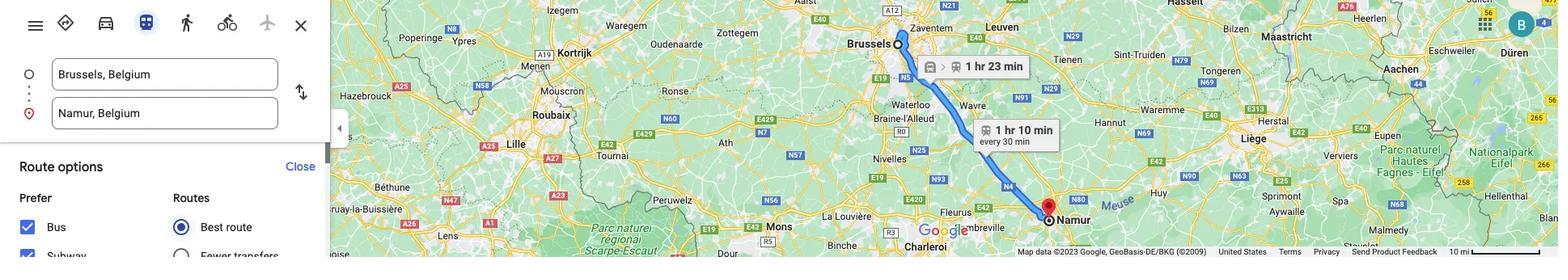 Task type: vqa. For each thing, say whether or not it's contained in the screenshot.
'a'
no



Task type: describe. For each thing, give the bounding box(es) containing it.
terms
[[1279, 248, 1302, 257]]

none radio walking
[[170, 6, 204, 36]]

none radio best travel modes
[[49, 6, 83, 36]]

none radio "cycling"
[[210, 6, 244, 36]]

collapse side panel image
[[331, 120, 349, 138]]

footer inside google maps element
[[1018, 247, 1450, 257]]

united states button
[[1219, 247, 1267, 257]]

privacy
[[1314, 248, 1340, 257]]

de/bkg
[[1146, 248, 1175, 257]]

map
[[1018, 248, 1034, 257]]

route
[[226, 221, 252, 234]]

best travel modes image
[[56, 13, 75, 32]]

route
[[19, 159, 55, 176]]

united states
[[1219, 248, 1267, 257]]

Starting point Brussels, Belgium field
[[58, 65, 272, 84]]

10 mi
[[1450, 248, 1470, 257]]

reverse starting point and destination image
[[291, 83, 311, 102]]

none radio driving
[[89, 6, 123, 36]]

none field the destination namur, belgium
[[58, 97, 272, 129]]

close
[[286, 159, 316, 174]]

none radio transit
[[129, 6, 163, 36]]

data
[[1036, 248, 1052, 257]]

send
[[1352, 248, 1371, 257]]

google,
[[1081, 248, 1108, 257]]

directions main content
[[0, 0, 330, 257]]

flights image
[[258, 13, 278, 32]]

send product feedback
[[1352, 248, 1438, 257]]

driving image
[[96, 13, 116, 32]]



Task type: locate. For each thing, give the bounding box(es) containing it.
transit image
[[137, 13, 156, 32]]

1 none radio from the left
[[49, 6, 83, 36]]

none field up the destination namur, belgium field
[[58, 58, 272, 91]]

none field for 1st list item from the top of the google maps element
[[58, 58, 272, 91]]

3 none radio from the left
[[210, 6, 244, 36]]

footer
[[1018, 247, 1450, 257]]

footer containing map data ©2023 google, geobasis-de/bkg (©2009)
[[1018, 247, 1450, 257]]

2 none radio from the left
[[129, 6, 163, 36]]

None radio
[[49, 6, 83, 36], [129, 6, 163, 36], [210, 6, 244, 36], [251, 6, 285, 36]]

cycling image
[[218, 13, 237, 32]]

list item
[[0, 58, 330, 110], [0, 97, 330, 129]]

1 none radio from the left
[[89, 6, 123, 36]]

send product feedback button
[[1352, 247, 1438, 257]]

©2023
[[1054, 248, 1079, 257]]

close button
[[278, 152, 324, 181]]

prefer bus
[[19, 191, 66, 234]]

none field for second list item
[[58, 97, 272, 129]]

4 none radio from the left
[[251, 6, 285, 36]]

feedback
[[1403, 248, 1438, 257]]

none field down starting point brussels, belgium field
[[58, 97, 272, 129]]

best route
[[201, 221, 252, 234]]

none radio left flights radio
[[210, 6, 244, 36]]

walking image
[[177, 13, 197, 32]]

list inside google maps element
[[0, 58, 330, 129]]

0 horizontal spatial none radio
[[89, 6, 123, 36]]

mi
[[1461, 248, 1470, 257]]

options
[[58, 159, 103, 176]]

none field starting point brussels, belgium
[[58, 58, 272, 91]]

none radio flights
[[251, 6, 285, 36]]

terms button
[[1279, 247, 1302, 257]]

1 list item from the top
[[0, 58, 330, 110]]

none radio left walking option
[[129, 6, 163, 36]]

privacy button
[[1314, 247, 1340, 257]]

list
[[0, 58, 330, 129]]

best
[[201, 221, 223, 234]]

None field
[[58, 58, 272, 91], [58, 97, 272, 129]]

routes
[[173, 191, 210, 206]]

2 none radio from the left
[[170, 6, 204, 36]]

none radio right best travel modes radio
[[89, 6, 123, 36]]

0 vertical spatial none field
[[58, 58, 272, 91]]

(©2009)
[[1177, 248, 1207, 257]]

close directions image
[[291, 16, 311, 36]]

map data ©2023 google, geobasis-de/bkg (©2009)
[[1018, 248, 1207, 257]]

none radio left driving option
[[49, 6, 83, 36]]

product
[[1373, 248, 1401, 257]]

states
[[1244, 248, 1267, 257]]

2 list item from the top
[[0, 97, 330, 129]]

10
[[1450, 248, 1459, 257]]

none radio left close directions icon
[[251, 6, 285, 36]]

10 mi button
[[1450, 248, 1542, 257]]

bus
[[47, 221, 66, 234]]

google maps element
[[0, 0, 1559, 257]]

2 none field from the top
[[58, 97, 272, 129]]

1 horizontal spatial none radio
[[170, 6, 204, 36]]

prefer
[[19, 191, 52, 206]]

None radio
[[89, 6, 123, 36], [170, 6, 204, 36]]

united
[[1219, 248, 1242, 257]]

1 vertical spatial none field
[[58, 97, 272, 129]]

geobasis-
[[1110, 248, 1146, 257]]

1 none field from the top
[[58, 58, 272, 91]]

Destination Namur, Belgium field
[[58, 104, 272, 123]]

route options
[[19, 159, 103, 176]]

none radio right transit radio
[[170, 6, 204, 36]]



